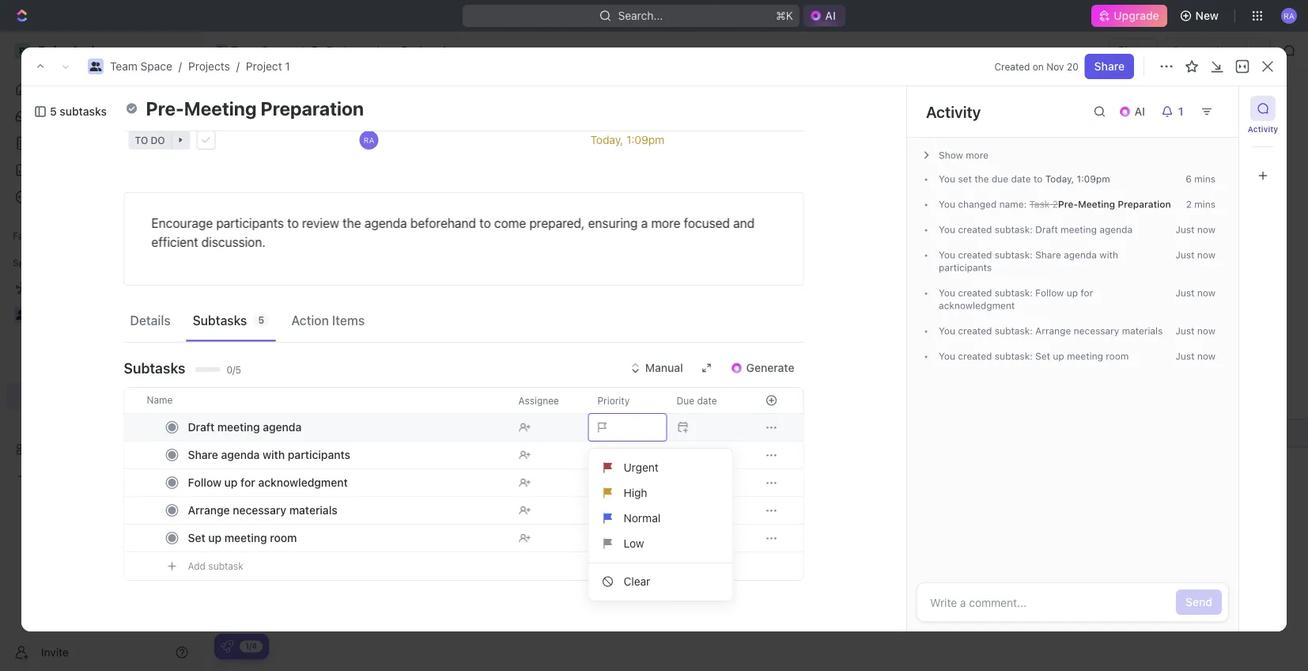 Task type: vqa. For each thing, say whether or not it's contained in the screenshot.
2 1 button
no



Task type: locate. For each thing, give the bounding box(es) containing it.
follow up for acknowledgment up the arrange necessary materials at the bottom of page
[[188, 476, 348, 489]]

share agenda with participants link down the 3
[[184, 444, 506, 467]]

share agenda with participants link
[[939, 249, 1119, 273], [184, 444, 506, 467]]

share down you created subtask: draft meeting agenda
[[1036, 249, 1062, 260]]

room down you created subtask: arrange necessary materials
[[1107, 351, 1129, 362]]

1 horizontal spatial necessary
[[1074, 325, 1120, 336]]

pre- down team space / projects / project 1
[[146, 97, 184, 119]]

0 vertical spatial pre-
[[146, 97, 184, 119]]

1 horizontal spatial set
[[1036, 351, 1051, 362]]

mins right "2"
[[1195, 199, 1216, 210]]

1 created subtask: from the top
[[956, 249, 1036, 260]]

2 created subtask: from the top
[[956, 287, 1036, 298]]

0 vertical spatial materials
[[1123, 325, 1164, 336]]

add
[[1195, 102, 1215, 115], [389, 224, 407, 235], [284, 303, 304, 316], [284, 454, 304, 467]]

1 vertical spatial 5
[[258, 315, 265, 326]]

follow up for acknowledgment
[[939, 287, 1094, 311], [188, 476, 348, 489]]

0/5
[[227, 364, 241, 375]]

space up team space / projects / project 1
[[262, 44, 293, 57]]

5 you from the top
[[939, 287, 956, 298]]

project 1 down team space
[[240, 95, 331, 121]]

subtask: up 'you created subtask: set up meeting room'
[[995, 325, 1033, 336]]

1 created from the top
[[959, 224, 993, 235]]

0 horizontal spatial project 1
[[240, 95, 331, 121]]

subtasks up "0/5"
[[193, 313, 247, 328]]

1 horizontal spatial share agenda with participants
[[939, 249, 1119, 273]]

project 1 up edit task name text field
[[402, 44, 447, 57]]

0 vertical spatial user group image
[[217, 47, 227, 55]]

room inside task sidebar content section
[[1107, 351, 1129, 362]]

1 vertical spatial participants
[[939, 262, 992, 273]]

preparation left "2"
[[1118, 199, 1172, 210]]

the right review
[[343, 216, 361, 231]]

1 vertical spatial set
[[188, 531, 205, 544]]

just now
[[1176, 224, 1216, 235], [1176, 249, 1216, 260], [1176, 287, 1216, 298], [1176, 325, 1216, 336], [1176, 351, 1216, 362]]

progress
[[271, 224, 323, 235]]

follow up for acknowledgment link up you created subtask: arrange necessary materials
[[939, 287, 1094, 311]]

participants up discussion.
[[216, 216, 284, 231]]

now for you created subtask: arrange necessary materials
[[1198, 325, 1216, 336]]

room down the arrange necessary materials at the bottom of page
[[270, 531, 297, 544]]

team up home link
[[110, 60, 138, 73]]

0 horizontal spatial follow up for acknowledgment
[[188, 476, 348, 489]]

5 created from the top
[[959, 351, 993, 362]]

arrange
[[1036, 325, 1072, 336], [188, 504, 230, 517]]

1 vertical spatial the
[[343, 216, 361, 231]]

with for ‎come up with project name link
[[334, 275, 356, 288]]

0 horizontal spatial arrange
[[188, 504, 230, 517]]

add for the add task button under ‎come
[[284, 303, 304, 316]]

0 vertical spatial arrange necessary materials link
[[1036, 325, 1164, 336]]

1 horizontal spatial set up meeting room link
[[1036, 351, 1129, 362]]

with down draft meeting agenda at the left bottom of page
[[263, 448, 285, 461]]

up
[[318, 275, 331, 288], [1067, 287, 1079, 298], [1054, 351, 1065, 362], [225, 476, 238, 489], [208, 531, 222, 544]]

agenda down draft meeting agenda at the left bottom of page
[[221, 448, 260, 461]]

1 horizontal spatial draft meeting agenda link
[[1036, 224, 1133, 235]]

user group image
[[217, 47, 227, 55], [90, 62, 102, 71]]

team for team space / projects / project 1
[[110, 60, 138, 73]]

you
[[939, 173, 956, 184], [939, 199, 956, 210], [939, 224, 956, 235], [939, 249, 956, 260], [939, 287, 956, 298], [939, 325, 956, 336], [939, 351, 956, 362]]

1 vertical spatial team
[[110, 60, 138, 73]]

subtask: down you created subtask: arrange necessary materials
[[995, 351, 1033, 362]]

0 horizontal spatial arrange necessary materials link
[[184, 499, 506, 522]]

0 vertical spatial room
[[1107, 351, 1129, 362]]

1 horizontal spatial user group image
[[217, 47, 227, 55]]

5 down home
[[50, 105, 57, 118]]

1 now from the top
[[1198, 224, 1216, 235]]

0 vertical spatial preparation
[[261, 97, 364, 119]]

1 just from the top
[[1176, 224, 1195, 235]]

the
[[975, 173, 990, 184], [343, 216, 361, 231]]

5 just from the top
[[1176, 351, 1195, 362]]

draft meeting agenda link down the 3
[[184, 416, 506, 439]]

1 vertical spatial room
[[270, 531, 297, 544]]

user group image up home link
[[90, 62, 102, 71]]

space for team space / projects / project 1
[[141, 60, 172, 73]]

1 horizontal spatial room
[[1107, 351, 1129, 362]]

0 horizontal spatial necessary
[[233, 504, 287, 517]]

1 horizontal spatial project 1
[[402, 44, 447, 57]]

task sidebar content section
[[907, 86, 1239, 631]]

up up the arrange necessary materials at the bottom of page
[[225, 476, 238, 489]]

add task button down task 3 at the bottom left
[[277, 451, 337, 470]]

preparation down team space
[[261, 97, 364, 119]]

arrange necessary materials link
[[1036, 325, 1164, 336], [184, 499, 506, 522]]

follow up for acknowledgment up you created subtask: arrange necessary materials
[[939, 287, 1094, 311]]

1 vertical spatial share agenda with participants link
[[184, 444, 506, 467]]

space for team space
[[262, 44, 293, 57]]

2 mins
[[1187, 199, 1216, 210]]

0 horizontal spatial meeting
[[184, 97, 257, 119]]

1 vertical spatial projects
[[188, 60, 230, 73]]

materials
[[1123, 325, 1164, 336], [289, 504, 338, 517]]

1 horizontal spatial team
[[231, 44, 259, 57]]

task left task sidebar navigation tab list
[[1218, 102, 1242, 115]]

pre-meeting preparation down pm
[[1059, 199, 1172, 210]]

due
[[992, 173, 1009, 184]]

1 horizontal spatial acknowledgment
[[939, 300, 1015, 311]]

1 horizontal spatial draft
[[1036, 224, 1059, 235]]

share button right 20
[[1085, 54, 1135, 79]]

subtasks down 'details'
[[124, 359, 185, 376]]

up for left follow up for acknowledgment link
[[225, 476, 238, 489]]

just now for you created subtask: draft meeting agenda
[[1176, 224, 1216, 235]]

2 horizontal spatial pre-
[[1059, 199, 1079, 210]]

up up you created subtask: arrange necessary materials
[[1067, 287, 1079, 298]]

0 vertical spatial arrange
[[1036, 325, 1072, 336]]

agenda down task 3 at the bottom left
[[263, 421, 302, 434]]

1 horizontal spatial for
[[1081, 287, 1094, 298]]

0 vertical spatial team
[[231, 44, 259, 57]]

2 horizontal spatial meeting
[[1079, 199, 1116, 210]]

agenda down you created subtask: draft meeting agenda
[[1064, 249, 1098, 260]]

1 you from the top
[[939, 173, 956, 184]]

subtask: down you created subtask: draft meeting agenda
[[995, 249, 1033, 260]]

with
[[1100, 249, 1119, 260], [334, 275, 356, 288], [263, 448, 285, 461]]

now
[[1198, 224, 1216, 235], [1198, 249, 1216, 260], [1198, 287, 1216, 298], [1198, 325, 1216, 336], [1198, 351, 1216, 362]]

5
[[50, 105, 57, 118], [258, 315, 265, 326]]

add down ‎come
[[284, 303, 304, 316]]

0 vertical spatial space
[[262, 44, 293, 57]]

1 vertical spatial space
[[141, 60, 172, 73]]

space
[[262, 44, 293, 57], [141, 60, 172, 73]]

arrange up 'you created subtask: set up meeting room'
[[1036, 325, 1072, 336]]

subtask: down name:
[[995, 224, 1033, 235]]

4 just now from the top
[[1176, 325, 1216, 336]]

4 you from the top
[[939, 249, 956, 260]]

5 subtask: from the top
[[995, 351, 1033, 362]]

3 you from the top
[[939, 224, 956, 235]]

team up team space / projects / project 1
[[231, 44, 259, 57]]

mins for 6 mins
[[1195, 173, 1216, 184]]

created subtask: down you created subtask: draft meeting agenda
[[956, 249, 1036, 260]]

1 vertical spatial project
[[246, 60, 282, 73]]

0 horizontal spatial space
[[141, 60, 172, 73]]

prepared,
[[530, 216, 585, 231]]

for up the arrange necessary materials at the bottom of page
[[241, 476, 255, 489]]

created subtask: for participants
[[956, 249, 1036, 260]]

add task
[[1195, 102, 1242, 115], [389, 224, 431, 235], [284, 303, 331, 316], [284, 454, 331, 467]]

1 vertical spatial arrange necessary materials link
[[184, 499, 506, 522]]

1 mins from the top
[[1195, 173, 1216, 184]]

0 vertical spatial meeting
[[184, 97, 257, 119]]

4 now from the top
[[1198, 325, 1216, 336]]

on
[[1033, 61, 1044, 72]]

created subtask: for acknowledgment
[[956, 287, 1036, 298]]

necessary up set up meeting room
[[233, 504, 287, 517]]

1 just now from the top
[[1176, 224, 1216, 235]]

to
[[411, 110, 421, 123], [1034, 173, 1043, 184], [287, 216, 299, 231], [480, 216, 491, 231]]

4 just from the top
[[1176, 325, 1195, 336]]

follow up for acknowledgment link down pre-meeting preparation link
[[184, 471, 506, 494]]

1 horizontal spatial subtasks
[[193, 313, 247, 328]]

2 horizontal spatial with
[[1100, 249, 1119, 260]]

1 vertical spatial meeting
[[1079, 199, 1116, 210]]

necessary up 'you created subtask: set up meeting room'
[[1074, 325, 1120, 336]]

pre-meeting preparation
[[146, 97, 364, 119], [1059, 199, 1172, 210], [284, 427, 413, 440]]

1 vertical spatial mins
[[1195, 199, 1216, 210]]

participants inside the encourage participants to review the agenda beforehand to come prepared, ensuring a more focused and efficient discussion.
[[216, 216, 284, 231]]

arrange necessary materials
[[188, 504, 338, 517]]

created subtask:
[[956, 249, 1036, 260], [956, 287, 1036, 298]]

low
[[624, 537, 645, 550]]

1 horizontal spatial with
[[334, 275, 356, 288]]

user group image inside team space link
[[217, 47, 227, 55]]

draft
[[1036, 224, 1059, 235], [188, 421, 215, 434]]

1 horizontal spatial materials
[[1123, 325, 1164, 336]]

acknowledgment
[[939, 300, 1015, 311], [258, 476, 348, 489]]

2 you from the top
[[939, 199, 956, 210]]

draft meeting agenda link down 1:09 in the top right of the page
[[1036, 224, 1133, 235]]

preparation
[[261, 97, 364, 119], [1118, 199, 1172, 210], [352, 427, 413, 440]]

projects
[[327, 44, 368, 57], [188, 60, 230, 73]]

subtasks
[[193, 313, 247, 328], [124, 359, 185, 376]]

1 vertical spatial pre-
[[1059, 199, 1079, 210]]

0 horizontal spatial project 1 link
[[246, 60, 290, 73]]

preparation down "task 3" link
[[352, 427, 413, 440]]

add down task 3 at the bottom left
[[284, 454, 304, 467]]

1 left assigned
[[316, 95, 326, 121]]

1 vertical spatial necessary
[[233, 504, 287, 517]]

meeting down the arrange necessary materials at the bottom of page
[[225, 531, 267, 544]]

share agenda with participants inside task sidebar content section
[[939, 249, 1119, 273]]

follow up the arrange necessary materials at the bottom of page
[[188, 476, 222, 489]]

2 subtask: from the top
[[995, 249, 1033, 260]]

meeting down the 3
[[307, 427, 349, 440]]

2 vertical spatial pre-
[[284, 427, 307, 440]]

you created subtask: arrange necessary materials
[[939, 325, 1164, 336]]

0 vertical spatial with
[[1100, 249, 1119, 260]]

1 vertical spatial set up meeting room link
[[184, 527, 506, 550]]

beforehand
[[411, 216, 476, 231]]

pre-meeting preparation down team space
[[146, 97, 364, 119]]

1 horizontal spatial 5
[[258, 315, 265, 326]]

up down you created subtask: arrange necessary materials
[[1054, 351, 1065, 362]]

0 horizontal spatial subtasks
[[124, 359, 185, 376]]

draft meeting agenda
[[188, 421, 302, 434]]

1 vertical spatial draft
[[188, 421, 215, 434]]

4 created from the top
[[959, 325, 993, 336]]

agenda left beforehand
[[365, 216, 407, 231]]

task
[[1218, 102, 1242, 115], [410, 224, 431, 235], [307, 303, 331, 316], [284, 399, 308, 412], [307, 454, 331, 467]]

1 vertical spatial follow up for acknowledgment
[[188, 476, 348, 489]]

6 mins
[[1186, 173, 1216, 184]]

5 for 5
[[258, 315, 265, 326]]

meeting
[[184, 97, 257, 119], [1079, 199, 1116, 210], [307, 427, 349, 440]]

up right ‎come
[[318, 275, 331, 288]]

task left items
[[307, 303, 331, 316]]

the inside the encourage participants to review the agenda beforehand to come prepared, ensuring a more focused and efficient discussion.
[[343, 216, 361, 231]]

2 mins from the top
[[1195, 199, 1216, 210]]

pre-meeting preparation down the 3
[[284, 427, 413, 440]]

0 vertical spatial acknowledgment
[[939, 300, 1015, 311]]

follow up for acknowledgment link
[[939, 287, 1094, 311], [184, 471, 506, 494]]

1 horizontal spatial activity
[[1249, 124, 1279, 133]]

you created subtask: draft meeting agenda
[[939, 224, 1133, 235]]

‎come up with project name link
[[280, 271, 514, 294]]

pre- down task 3 at the bottom left
[[284, 427, 307, 440]]

draft inside task sidebar content section
[[1036, 224, 1059, 235]]

0 vertical spatial 5
[[50, 105, 57, 118]]

share down upgrade link
[[1118, 44, 1149, 57]]

1 vertical spatial activity
[[1249, 124, 1279, 133]]

0 vertical spatial draft
[[1036, 224, 1059, 235]]

assigned
[[360, 110, 408, 123]]

1 horizontal spatial meeting
[[307, 427, 349, 440]]

project 1 link down team space
[[246, 60, 290, 73]]

inbox
[[38, 110, 66, 123]]

5 left action
[[258, 315, 265, 326]]

0 horizontal spatial follow up for acknowledgment link
[[184, 471, 506, 494]]

‎come up with project name
[[284, 275, 428, 288]]

participants
[[216, 216, 284, 231], [939, 262, 992, 273], [288, 448, 351, 461]]

with left 'project'
[[334, 275, 356, 288]]

1 horizontal spatial project 1 link
[[382, 41, 451, 60]]

mins right 6
[[1195, 173, 1216, 184]]

0 vertical spatial set
[[1036, 351, 1051, 362]]

project 1 link up assigned to
[[382, 41, 451, 60]]

1 vertical spatial arrange
[[188, 504, 230, 517]]

for
[[1081, 287, 1094, 298], [241, 476, 255, 489]]

follow inside follow up for acknowledgment
[[1036, 287, 1065, 298]]

acknowledgment up the arrange necessary materials at the bottom of page
[[258, 476, 348, 489]]

1 vertical spatial follow up for acknowledgment link
[[184, 471, 506, 494]]

just
[[1176, 224, 1195, 235], [1176, 249, 1195, 260], [1176, 287, 1195, 298], [1176, 325, 1195, 336], [1176, 351, 1195, 362]]

created for you created subtask: draft meeting agenda
[[959, 224, 993, 235]]

share agenda with participants link down you created subtask: draft meeting agenda
[[939, 249, 1119, 273]]

meeting down you created subtask: arrange necessary materials
[[1068, 351, 1104, 362]]

pre-
[[146, 97, 184, 119], [1059, 199, 1079, 210], [284, 427, 307, 440]]

acknowledgment inside follow up for acknowledgment
[[939, 300, 1015, 311]]

list
[[589, 455, 733, 594]]

0 horizontal spatial share agenda with participants link
[[184, 444, 506, 467]]

4 subtask: from the top
[[995, 325, 1033, 336]]

with down pm
[[1100, 249, 1119, 260]]

5 just now from the top
[[1176, 351, 1216, 362]]

add task button
[[1185, 96, 1252, 121], [370, 220, 437, 239], [277, 300, 337, 319], [277, 451, 337, 470]]

sidebar navigation
[[0, 32, 202, 671]]

2 vertical spatial meeting
[[307, 427, 349, 440]]

list containing urgent
[[589, 455, 733, 594]]

0 vertical spatial set up meeting room link
[[1036, 351, 1129, 362]]

0 horizontal spatial draft meeting agenda link
[[184, 416, 506, 439]]

space up status
[[141, 60, 172, 73]]

1 subtask: from the top
[[995, 224, 1033, 235]]

add task button down automations button
[[1185, 96, 1252, 121]]

tree
[[6, 275, 195, 489]]

1 vertical spatial subtasks
[[124, 359, 185, 376]]

5 now from the top
[[1198, 351, 1216, 362]]

2 just now from the top
[[1176, 249, 1216, 260]]

created subtask: up you created subtask: arrange necessary materials
[[956, 287, 1036, 298]]

1 horizontal spatial arrange
[[1036, 325, 1072, 336]]

share agenda with participants down draft meeting agenda at the left bottom of page
[[188, 448, 351, 461]]

1 up edit task name text field
[[442, 44, 447, 57]]

follow
[[1036, 287, 1065, 298], [188, 476, 222, 489]]

pre- down the ,
[[1059, 199, 1079, 210]]

up down the arrange necessary materials at the bottom of page
[[208, 531, 222, 544]]

upgrade
[[1115, 9, 1160, 22]]

meeting
[[1061, 224, 1098, 235], [1068, 351, 1104, 362], [217, 421, 260, 434], [225, 531, 267, 544]]

set down you created subtask: arrange necessary materials
[[1036, 351, 1051, 362]]

user group image up team space / projects / project 1
[[217, 47, 227, 55]]

set
[[1036, 351, 1051, 362], [188, 531, 205, 544]]

up inside follow up for acknowledgment
[[1067, 287, 1079, 298]]

0 vertical spatial the
[[975, 173, 990, 184]]

created for you created subtask: arrange necessary materials
[[959, 325, 993, 336]]

3 created from the top
[[959, 287, 993, 298]]

task left the 3
[[284, 399, 308, 412]]

inbox link
[[6, 104, 195, 129]]

for up you created subtask: arrange necessary materials
[[1081, 287, 1094, 298]]

1 horizontal spatial participants
[[288, 448, 351, 461]]

meeting inside task sidebar content section
[[1079, 199, 1116, 210]]

task for the add task button under ‎come
[[307, 303, 331, 316]]

set up meeting room
[[188, 531, 297, 544]]

activity
[[927, 102, 982, 121], [1249, 124, 1279, 133]]

participants down the 3
[[288, 448, 351, 461]]

1 vertical spatial pre-meeting preparation
[[1059, 199, 1172, 210]]

0 vertical spatial follow up for acknowledgment link
[[939, 287, 1094, 311]]

status
[[129, 110, 162, 123]]

share button
[[1109, 38, 1158, 63], [1085, 54, 1135, 79]]

room
[[1107, 351, 1129, 362], [270, 531, 297, 544]]

participants down changed
[[939, 262, 992, 273]]

agenda inside the encourage participants to review the agenda beforehand to come prepared, ensuring a more focused and efficient discussion.
[[365, 216, 407, 231]]

preparation inside task sidebar content section
[[1118, 199, 1172, 210]]

send button
[[1177, 590, 1223, 615]]

participants inside share agenda with participants
[[939, 262, 992, 273]]

set up meeting room link
[[1036, 351, 1129, 362], [184, 527, 506, 550]]

acknowledgment up 'you created subtask: set up meeting room'
[[939, 300, 1015, 311]]

agenda
[[365, 216, 407, 231], [1100, 224, 1133, 235], [1064, 249, 1098, 260], [263, 421, 302, 434], [221, 448, 260, 461]]

task down the 3
[[307, 454, 331, 467]]

0 vertical spatial for
[[1081, 287, 1094, 298]]

add down automations button
[[1195, 102, 1215, 115]]

high
[[624, 486, 648, 499]]

arrange up set up meeting room
[[188, 504, 230, 517]]

2 vertical spatial project
[[240, 95, 311, 121]]

1
[[442, 44, 447, 57], [285, 60, 290, 73], [316, 95, 326, 121], [341, 224, 345, 235]]

2 created from the top
[[959, 249, 993, 260]]

add task button up ‎come up with project name link
[[370, 220, 437, 239]]

0 vertical spatial pre-meeting preparation
[[146, 97, 364, 119]]

1 horizontal spatial space
[[262, 44, 293, 57]]

0 horizontal spatial draft
[[188, 421, 215, 434]]

follow up you created subtask: arrange necessary materials
[[1036, 287, 1065, 298]]

favorites button
[[6, 226, 61, 245]]

0 vertical spatial share agenda with participants
[[939, 249, 1119, 273]]

meeting down team space / projects / project 1
[[184, 97, 257, 119]]



Task type: describe. For each thing, give the bounding box(es) containing it.
onboarding checklist button image
[[221, 640, 233, 653]]

just now for you created subtask: arrange necessary materials
[[1176, 325, 1216, 336]]

automations button
[[1165, 39, 1247, 63]]

7 you from the top
[[939, 351, 956, 362]]

1 down team space
[[285, 60, 290, 73]]

2
[[1187, 199, 1193, 210]]

task sidebar navigation tab list
[[1246, 96, 1281, 188]]

generate
[[747, 361, 795, 374]]

task 3
[[284, 399, 318, 412]]

hide
[[637, 186, 658, 197]]

2 vertical spatial participants
[[288, 448, 351, 461]]

items
[[332, 313, 365, 328]]

team space
[[231, 44, 293, 57]]

pm
[[1097, 173, 1111, 184]]

share button down upgrade link
[[1109, 38, 1158, 63]]

just for you created subtask: draft meeting agenda
[[1176, 224, 1195, 235]]

action
[[291, 313, 329, 328]]

Edit task name text field
[[124, 58, 804, 88]]

in
[[259, 224, 269, 235]]

subtask: for set up meeting room
[[995, 351, 1033, 362]]

necessary inside task sidebar content section
[[1074, 325, 1120, 336]]

add for the add task button below task 3 at the bottom left
[[284, 454, 304, 467]]

efficient
[[152, 235, 198, 250]]

add task left task sidebar navigation tab list
[[1195, 102, 1242, 115]]

action items
[[291, 313, 365, 328]]

just now for you created subtask: set up meeting room
[[1176, 351, 1216, 362]]

team space / projects / project 1
[[110, 60, 290, 73]]

1:09
[[1077, 173, 1097, 184]]

and
[[734, 216, 755, 231]]

activity inside task sidebar navigation tab list
[[1249, 124, 1279, 133]]

the inside task sidebar content section
[[975, 173, 990, 184]]

0 horizontal spatial user group image
[[90, 62, 102, 71]]

in progress
[[259, 224, 323, 235]]

mins for 2 mins
[[1195, 199, 1216, 210]]

add task button down ‎come
[[277, 300, 337, 319]]

discussion.
[[202, 235, 266, 250]]

up for the leftmost set up meeting room link
[[208, 531, 222, 544]]

draft meeting agenda link inside task sidebar content section
[[1036, 224, 1133, 235]]

with inside share agenda with participants
[[1100, 249, 1119, 260]]

add task down ‎come
[[284, 303, 331, 316]]

created on nov 20
[[995, 61, 1079, 72]]

share down draft meeting agenda at the left bottom of page
[[188, 448, 218, 461]]

to inside task sidebar content section
[[1034, 173, 1043, 184]]

upgrade link
[[1092, 5, 1168, 27]]

add left beforehand
[[389, 224, 407, 235]]

1 vertical spatial follow
[[188, 476, 222, 489]]

1 vertical spatial materials
[[289, 504, 338, 517]]

spaces
[[13, 257, 46, 268]]

1 horizontal spatial projects link
[[307, 41, 372, 60]]

normal button
[[595, 506, 727, 531]]

1 horizontal spatial team space link
[[211, 41, 297, 60]]

details button
[[124, 306, 177, 334]]

5 for 5 subtasks
[[50, 105, 57, 118]]

materials inside task sidebar content section
[[1123, 325, 1164, 336]]

a
[[642, 216, 648, 231]]

task for the add task button below automations button
[[1218, 102, 1242, 115]]

encourage participants to review the agenda beforehand to come prepared, ensuring a more focused and efficient discussion.
[[152, 216, 758, 250]]

details
[[130, 313, 171, 328]]

1 right review
[[341, 224, 345, 235]]

encourage
[[152, 216, 213, 231]]

come
[[495, 216, 526, 231]]

agenda inside share agenda with participants
[[1064, 249, 1098, 260]]

add for the add task button below automations button
[[1195, 102, 1215, 115]]

subtasks
[[60, 105, 107, 118]]

now for you created subtask: set up meeting room
[[1198, 351, 1216, 362]]

2 vertical spatial pre-meeting preparation
[[284, 427, 413, 440]]

add task down task 3 at the bottom left
[[284, 454, 331, 467]]

project
[[359, 275, 396, 288]]

subtask: for arrange necessary materials
[[995, 325, 1033, 336]]

clear button
[[595, 569, 727, 594]]

favorites
[[13, 230, 54, 241]]

0 horizontal spatial room
[[270, 531, 297, 544]]

0 vertical spatial project
[[402, 44, 439, 57]]

1 vertical spatial draft meeting agenda link
[[184, 416, 506, 439]]

normal
[[624, 512, 661, 525]]

pre-meeting preparation inside task sidebar content section
[[1059, 199, 1172, 210]]

just for you created subtask: set up meeting room
[[1176, 351, 1195, 362]]

more
[[652, 216, 681, 231]]

to left come
[[480, 216, 491, 231]]

date
[[1012, 173, 1032, 184]]

home link
[[6, 77, 195, 102]]

pre- inside task sidebar content section
[[1059, 199, 1079, 210]]

20
[[1067, 61, 1079, 72]]

team for team space
[[231, 44, 259, 57]]

for inside follow up for acknowledgment
[[1081, 287, 1094, 298]]

to left review
[[287, 216, 299, 231]]

0 horizontal spatial pre-
[[146, 97, 184, 119]]

3 just from the top
[[1176, 287, 1195, 298]]

‎come
[[284, 275, 315, 288]]

Search tasks... text field
[[1112, 180, 1270, 204]]

0 vertical spatial projects
[[327, 44, 368, 57]]

share right 20
[[1095, 60, 1125, 73]]

home
[[38, 83, 68, 96]]

add task up name
[[389, 224, 431, 235]]

clear
[[624, 575, 651, 588]]

calendar
[[369, 147, 416, 160]]

calendar link
[[366, 142, 416, 165]]

2 now from the top
[[1198, 249, 1216, 260]]

automations
[[1173, 44, 1239, 57]]

ensuring
[[588, 216, 638, 231]]

1/4
[[245, 641, 257, 650]]

arrange inside task sidebar content section
[[1036, 325, 1072, 336]]

activity inside task sidebar content section
[[927, 102, 982, 121]]

follow up for acknowledgment inside task sidebar content section
[[939, 287, 1094, 311]]

meeting down "0/5"
[[217, 421, 260, 434]]

urgent
[[624, 461, 659, 474]]

task 3 link
[[280, 394, 514, 417]]

changed
[[959, 199, 997, 210]]

you set the due date to today , 1:09 pm
[[939, 173, 1111, 184]]

created for you created subtask: set up meeting room
[[959, 351, 993, 362]]

⌘k
[[776, 9, 794, 22]]

tree inside sidebar navigation
[[6, 275, 195, 489]]

name:
[[1000, 199, 1027, 210]]

0 horizontal spatial set
[[188, 531, 205, 544]]

search...
[[618, 9, 663, 22]]

task up name
[[410, 224, 431, 235]]

0 horizontal spatial team space link
[[110, 60, 172, 73]]

3 subtask: from the top
[[995, 287, 1033, 298]]

1 horizontal spatial arrange necessary materials link
[[1036, 325, 1164, 336]]

1 vertical spatial for
[[241, 476, 255, 489]]

low button
[[595, 531, 727, 556]]

focused
[[684, 216, 730, 231]]

onboarding checklist button element
[[221, 640, 233, 653]]

meeting down the ,
[[1061, 224, 1098, 235]]

action items button
[[285, 306, 371, 334]]

name
[[399, 275, 428, 288]]

agenda down pm
[[1100, 224, 1133, 235]]

generate button
[[721, 355, 804, 381]]

invite
[[41, 646, 69, 659]]

3 now from the top
[[1198, 287, 1216, 298]]

1 vertical spatial acknowledgment
[[258, 476, 348, 489]]

1 horizontal spatial share agenda with participants link
[[939, 249, 1119, 273]]

changed name:
[[956, 199, 1030, 210]]

0 vertical spatial project 1
[[402, 44, 447, 57]]

share inside share agenda with participants
[[1036, 249, 1062, 260]]

2 just from the top
[[1176, 249, 1195, 260]]

1 horizontal spatial pre-
[[284, 427, 307, 440]]

2 vertical spatial preparation
[[352, 427, 413, 440]]

1 vertical spatial share agenda with participants
[[188, 448, 351, 461]]

new
[[1196, 9, 1219, 22]]

hide button
[[631, 182, 665, 201]]

with for bottommost share agenda with participants link
[[263, 448, 285, 461]]

,
[[1072, 173, 1075, 184]]

3
[[311, 399, 318, 412]]

3 just now from the top
[[1176, 287, 1216, 298]]

created
[[995, 61, 1031, 72]]

0 horizontal spatial projects link
[[188, 60, 230, 73]]

you created subtask: set up meeting room
[[939, 351, 1129, 362]]

now for you created subtask: draft meeting agenda
[[1198, 224, 1216, 235]]

review
[[302, 216, 340, 231]]

0 horizontal spatial projects
[[188, 60, 230, 73]]

today
[[1046, 173, 1072, 184]]

1 vertical spatial project 1
[[240, 95, 331, 121]]

just for you created subtask: arrange necessary materials
[[1176, 325, 1195, 336]]

nov
[[1047, 61, 1065, 72]]

up for ‎come up with project name link
[[318, 275, 331, 288]]

user group image
[[16, 310, 28, 320]]

5 subtasks
[[50, 105, 107, 118]]

high button
[[595, 480, 727, 506]]

assigned to
[[360, 110, 421, 123]]

6 you from the top
[[939, 325, 956, 336]]

set inside task sidebar content section
[[1036, 351, 1051, 362]]

to right assigned
[[411, 110, 421, 123]]

task for the add task button below task 3 at the bottom left
[[307, 454, 331, 467]]

subtask: for draft meeting agenda
[[995, 224, 1033, 235]]

pre-meeting preparation link
[[280, 422, 514, 445]]

0 horizontal spatial set up meeting room link
[[184, 527, 506, 550]]

6
[[1186, 173, 1193, 184]]

urgent button
[[595, 455, 727, 480]]

set
[[959, 173, 972, 184]]

send
[[1186, 595, 1213, 609]]

new button
[[1174, 3, 1229, 28]]



